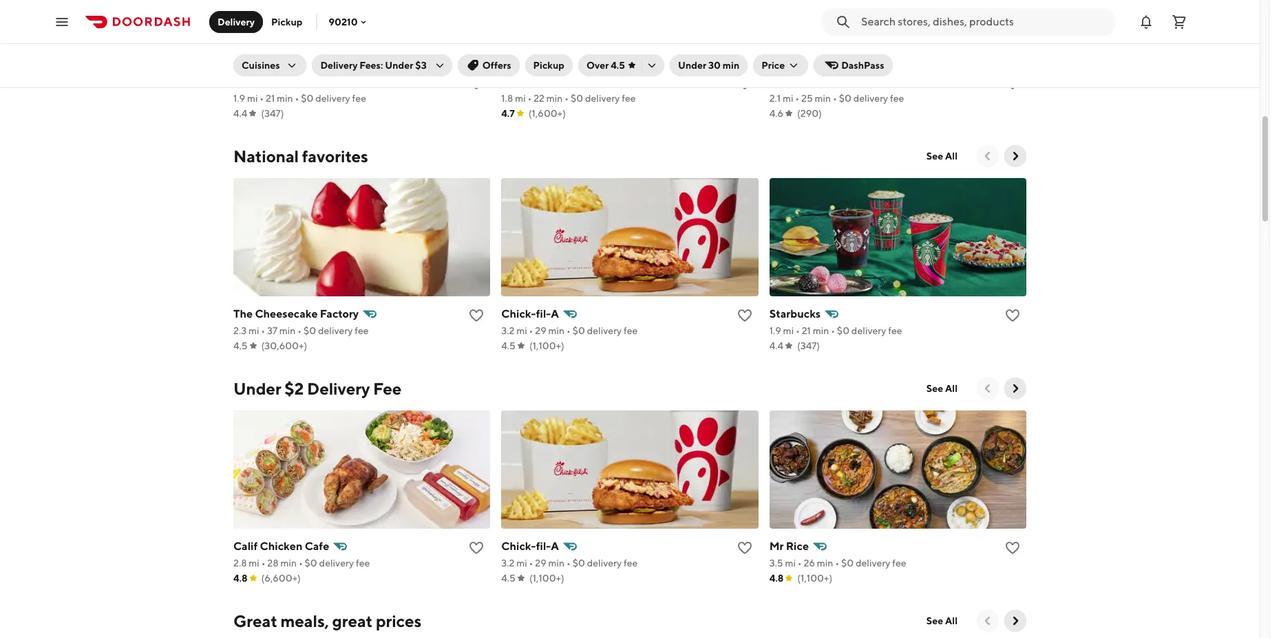 Task type: describe. For each thing, give the bounding box(es) containing it.
pickup for bottommost pickup "button"
[[533, 60, 565, 71]]

1 all from the top
[[945, 151, 958, 162]]

rice
[[786, 541, 809, 554]]

a for national favorites
[[551, 308, 559, 321]]

open menu image
[[54, 13, 70, 30]]

3.5 mi • 26 min • $​0 delivery fee
[[770, 558, 907, 569]]

mi for click to add this store to your saved list icon related to el pollo loco
[[783, 93, 794, 104]]

4.8 for calif chicken cafe
[[233, 574, 248, 585]]

calif chicken cafe
[[233, 541, 329, 554]]

fee for click to add this store to your saved list icon for starbucks
[[888, 326, 902, 337]]

delivery for the cheesecake factory's click to add this store to your saved list icon
[[318, 326, 353, 337]]

offers button
[[458, 54, 520, 76]]

delivery for click to add this store to your saved list image associated with chick-
[[587, 326, 622, 337]]

the cheesecake factory
[[233, 308, 359, 321]]

90210 button
[[329, 16, 369, 27]]

price button
[[753, 54, 808, 76]]

national favorites
[[233, 147, 368, 166]]

1 vertical spatial 1.9 mi • 21 min • $​0 delivery fee
[[770, 326, 902, 337]]

1 vertical spatial pickup button
[[525, 54, 573, 76]]

over
[[587, 60, 609, 71]]

cheesecake
[[255, 308, 318, 321]]

$​0 for click to add this store to your saved list image associated with mr
[[841, 558, 854, 569]]

national favorites link
[[233, 145, 368, 167]]

delivery for delivery fees: under $3
[[320, 60, 358, 71]]

25
[[801, 93, 813, 104]]

(1,100+) for under $2 delivery fee
[[529, 574, 565, 585]]

0 horizontal spatial pickup button
[[263, 11, 311, 33]]

$​0 for the leftmost click to add this store to your saved list image
[[301, 93, 314, 104]]

see all for fee
[[927, 384, 958, 395]]

1 horizontal spatial 21
[[802, 326, 811, 337]]

fil- for national favorites
[[536, 308, 551, 321]]

(1,100+) for national favorites
[[529, 341, 565, 352]]

4.6
[[770, 108, 784, 119]]

national
[[233, 147, 299, 166]]

next button of carousel image for under $2 delivery fee
[[1009, 382, 1023, 396]]

favorites
[[302, 147, 368, 166]]

chick- for under $2 delivery fee
[[502, 541, 536, 554]]

1 vertical spatial starbucks
[[770, 308, 821, 321]]

great
[[233, 612, 277, 631]]

fees:
[[360, 60, 383, 71]]

0 vertical spatial 1.9 mi • 21 min • $​0 delivery fee
[[233, 93, 366, 104]]

28
[[267, 558, 279, 569]]

cuisines button
[[233, 54, 307, 76]]

4.7
[[502, 108, 515, 119]]

delivery for chick-fil-a's click to add this store to your saved list icon
[[587, 558, 622, 569]]

great meals, great prices
[[233, 612, 422, 631]]

2.8 mi • 28 min • $​0 delivery fee
[[233, 558, 370, 569]]

fee for click to add this store to your saved list icon related to el pollo loco
[[890, 93, 904, 104]]

(290)
[[797, 108, 822, 119]]

26
[[804, 558, 815, 569]]

1 see all from the top
[[927, 151, 958, 162]]

4.8 for mr rice
[[770, 574, 784, 585]]

click to add this store to your saved list image for the cheesecake factory
[[468, 308, 485, 324]]

2.1 mi • 25 min • $​0 delivery fee
[[770, 93, 904, 104]]

pollo
[[782, 75, 809, 88]]

under 30 min button
[[670, 54, 748, 76]]

1.8 mi • 22 min • $​0 delivery fee
[[502, 93, 636, 104]]

see all link for fee
[[918, 378, 966, 400]]

offers
[[483, 60, 511, 71]]

delivery for click to add this store to your saved list icon related to el pollo loco
[[854, 93, 888, 104]]

chick- for national favorites
[[502, 308, 536, 321]]

$​0 for the cheesecake factory's click to add this store to your saved list icon
[[304, 326, 316, 337]]

cafe
[[305, 541, 329, 554]]

great
[[332, 612, 373, 631]]

see all for prices
[[927, 616, 958, 627]]

&
[[589, 75, 597, 88]]

fee for chick-fil-a's click to add this store to your saved list icon
[[624, 558, 638, 569]]

chicken
[[260, 541, 303, 554]]

dashpass
[[842, 60, 884, 71]]

factory
[[320, 308, 359, 321]]

1.9 for click to add this store to your saved list icon for starbucks
[[770, 326, 781, 337]]

dashpass button
[[814, 54, 893, 76]]

fee for calif chicken cafe's click to add this store to your saved list icon
[[356, 558, 370, 569]]

great meals, great prices link
[[233, 611, 422, 633]]

delivery for the coffee bean & tea leaf click to add this store to your saved list icon
[[585, 93, 620, 104]]

2.1
[[770, 93, 781, 104]]

(30,600+)
[[261, 341, 307, 352]]

delivery for click to add this store to your saved list image associated with mr
[[856, 558, 891, 569]]

click to add this store to your saved list image for the coffee bean & tea leaf
[[737, 75, 753, 92]]

mr
[[770, 541, 784, 554]]

under for under 30 min
[[678, 60, 707, 71]]

$​0 for click to add this store to your saved list icon for starbucks
[[837, 326, 850, 337]]

2.8
[[233, 558, 247, 569]]

2.3 mi • 37 min • $​0 delivery fee
[[233, 326, 369, 337]]

see for fee
[[927, 384, 943, 395]]

fee for click to add this store to your saved list image associated with chick-
[[624, 326, 638, 337]]

(6,600+)
[[261, 574, 301, 585]]

delivery for delivery
[[218, 16, 255, 27]]

2.3
[[233, 326, 247, 337]]

0 vertical spatial starbucks
[[233, 75, 285, 88]]

chick-fil-a for under $2 delivery fee
[[502, 541, 559, 554]]

see all link for prices
[[918, 611, 966, 633]]

3.2 for under $2 delivery fee
[[502, 558, 515, 569]]

mi for chick-fil-a's click to add this store to your saved list icon
[[517, 558, 527, 569]]

0 items, open order cart image
[[1171, 13, 1188, 30]]

cuisines
[[242, 60, 280, 71]]

leaf
[[619, 75, 642, 88]]

(347) for click to add this store to your saved list icon for starbucks
[[797, 341, 820, 352]]

fee
[[373, 379, 402, 399]]

previous button of carousel image for great meals, great prices
[[981, 615, 995, 629]]



Task type: vqa. For each thing, say whether or not it's contained in the screenshot.
14.
no



Task type: locate. For each thing, give the bounding box(es) containing it.
22
[[534, 93, 545, 104]]

under left $3
[[385, 60, 413, 71]]

all for prices
[[945, 616, 958, 627]]

pickup button up cuisines button
[[263, 11, 311, 33]]

the for the cheesecake factory
[[233, 308, 253, 321]]

$​0 for calif chicken cafe's click to add this store to your saved list icon
[[305, 558, 317, 569]]

1 vertical spatial 3.2 mi • 29 min • $​0 delivery fee
[[502, 558, 638, 569]]

1 4.8 from the left
[[233, 574, 248, 585]]

a
[[551, 308, 559, 321], [551, 541, 559, 554]]

3 see from the top
[[927, 616, 943, 627]]

0 vertical spatial a
[[551, 308, 559, 321]]

4.8 down 3.5
[[770, 574, 784, 585]]

0 vertical spatial 3.2 mi • 29 min • $​0 delivery fee
[[502, 326, 638, 337]]

3.2
[[502, 326, 515, 337], [502, 558, 515, 569]]

$3
[[415, 60, 427, 71]]

0 horizontal spatial 21
[[266, 93, 275, 104]]

all for fee
[[945, 384, 958, 395]]

$​0 for click to add this store to your saved list icon related to el pollo loco
[[839, 93, 852, 104]]

1 chick- from the top
[[502, 308, 536, 321]]

click to add this store to your saved list image for mr
[[1005, 541, 1021, 557]]

2 see all from the top
[[927, 384, 958, 395]]

2 vertical spatial see all link
[[918, 611, 966, 633]]

1.9 mi • 21 min • $​0 delivery fee
[[233, 93, 366, 104], [770, 326, 902, 337]]

1 vertical spatial 1.9
[[770, 326, 781, 337]]

delivery
[[218, 16, 255, 27], [320, 60, 358, 71], [307, 379, 370, 399]]

delivery for the leftmost click to add this store to your saved list image
[[316, 93, 350, 104]]

0 vertical spatial see all link
[[918, 145, 966, 167]]

2 vertical spatial click to add this store to your saved list image
[[1005, 541, 1021, 557]]

click to add this store to your saved list image
[[468, 75, 485, 92], [737, 308, 753, 324], [1005, 541, 1021, 557]]

delivery up cuisines
[[218, 16, 255, 27]]

0 vertical spatial chick-fil-a
[[502, 308, 559, 321]]

coffee
[[523, 75, 559, 88]]

0 vertical spatial previous button of carousel image
[[981, 149, 995, 163]]

37
[[267, 326, 277, 337]]

0 horizontal spatial click to add this store to your saved list image
[[468, 75, 485, 92]]

under for under $2 delivery fee
[[233, 379, 281, 399]]

fil-
[[536, 308, 551, 321], [536, 541, 551, 554]]

mr rice
[[770, 541, 809, 554]]

fil- for under $2 delivery fee
[[536, 541, 551, 554]]

4.4
[[233, 108, 247, 119], [770, 341, 784, 352]]

0 vertical spatial see all
[[927, 151, 958, 162]]

fee for the leftmost click to add this store to your saved list image
[[352, 93, 366, 104]]

1.9 for the leftmost click to add this store to your saved list image
[[233, 93, 245, 104]]

previous button of carousel image
[[981, 149, 995, 163], [981, 615, 995, 629]]

chick-
[[502, 308, 536, 321], [502, 541, 536, 554]]

1 vertical spatial pickup
[[533, 60, 565, 71]]

1 a from the top
[[551, 308, 559, 321]]

2 previous button of carousel image from the top
[[981, 615, 995, 629]]

$2
[[285, 379, 304, 399]]

1.9
[[233, 93, 245, 104], [770, 326, 781, 337]]

1 vertical spatial chick-fil-a
[[502, 541, 559, 554]]

1 vertical spatial the
[[233, 308, 253, 321]]

1 see all link from the top
[[918, 145, 966, 167]]

4.8
[[233, 574, 248, 585], [770, 574, 784, 585]]

mi for click to add this store to your saved list image associated with chick-
[[517, 326, 527, 337]]

$​0 for the coffee bean & tea leaf click to add this store to your saved list icon
[[571, 93, 583, 104]]

4.8 down 2.8
[[233, 574, 248, 585]]

2 chick-fil-a from the top
[[502, 541, 559, 554]]

el
[[770, 75, 780, 88]]

price
[[762, 60, 785, 71]]

the up 2.3
[[233, 308, 253, 321]]

fee
[[352, 93, 366, 104], [622, 93, 636, 104], [890, 93, 904, 104], [355, 326, 369, 337], [624, 326, 638, 337], [888, 326, 902, 337], [356, 558, 370, 569], [624, 558, 638, 569], [893, 558, 907, 569]]

(1,100+)
[[529, 341, 565, 352], [529, 574, 565, 585], [798, 574, 833, 585]]

(347) for the leftmost click to add this store to your saved list image
[[261, 108, 284, 119]]

2 next button of carousel image from the top
[[1009, 382, 1023, 396]]

chick-fil-a
[[502, 308, 559, 321], [502, 541, 559, 554]]

the for the coffee bean & tea leaf
[[502, 75, 521, 88]]

notification bell image
[[1138, 13, 1155, 30]]

2 horizontal spatial under
[[678, 60, 707, 71]]

0 vertical spatial all
[[945, 151, 958, 162]]

mi for the leftmost click to add this store to your saved list image
[[247, 93, 258, 104]]

the
[[502, 75, 521, 88], [233, 308, 253, 321]]

1 vertical spatial previous button of carousel image
[[981, 615, 995, 629]]

3.2 mi • 29 min • $​0 delivery fee for under $2 delivery fee
[[502, 558, 638, 569]]

1 horizontal spatial pickup button
[[525, 54, 573, 76]]

over 4.5 button
[[578, 54, 664, 76]]

under left "30"
[[678, 60, 707, 71]]

click to add this store to your saved list image for el pollo loco
[[1005, 75, 1021, 92]]

min
[[723, 60, 740, 71], [277, 93, 293, 104], [547, 93, 563, 104], [815, 93, 831, 104], [279, 326, 296, 337], [548, 326, 565, 337], [813, 326, 829, 337], [281, 558, 297, 569], [548, 558, 565, 569], [817, 558, 833, 569]]

under left $2
[[233, 379, 281, 399]]

0 horizontal spatial under
[[233, 379, 281, 399]]

mi
[[247, 93, 258, 104], [515, 93, 526, 104], [783, 93, 794, 104], [249, 326, 259, 337], [517, 326, 527, 337], [783, 326, 794, 337], [249, 558, 260, 569], [517, 558, 527, 569], [785, 558, 796, 569]]

0 vertical spatial pickup
[[271, 16, 303, 27]]

29 for under $2 delivery fee
[[535, 558, 547, 569]]

30
[[709, 60, 721, 71]]

$​0
[[301, 93, 314, 104], [571, 93, 583, 104], [839, 93, 852, 104], [304, 326, 316, 337], [573, 326, 585, 337], [837, 326, 850, 337], [305, 558, 317, 569], [573, 558, 585, 569], [841, 558, 854, 569]]

0 horizontal spatial 1.9
[[233, 93, 245, 104]]

1 horizontal spatial 1.9 mi • 21 min • $​0 delivery fee
[[770, 326, 902, 337]]

3.2 mi • 29 min • $​0 delivery fee
[[502, 326, 638, 337], [502, 558, 638, 569]]

see all link
[[918, 145, 966, 167], [918, 378, 966, 400], [918, 611, 966, 633]]

calif
[[233, 541, 258, 554]]

1 vertical spatial next button of carousel image
[[1009, 382, 1023, 396]]

4.5 inside over 4.5 button
[[611, 60, 625, 71]]

90210
[[329, 16, 358, 27]]

1 horizontal spatial starbucks
[[770, 308, 821, 321]]

1 vertical spatial 4.4
[[770, 341, 784, 352]]

0 horizontal spatial 1.9 mi • 21 min • $​0 delivery fee
[[233, 93, 366, 104]]

0 vertical spatial fil-
[[536, 308, 551, 321]]

delivery fees: under $3
[[320, 60, 427, 71]]

0 vertical spatial chick-
[[502, 308, 536, 321]]

1 horizontal spatial under
[[385, 60, 413, 71]]

1 vertical spatial (347)
[[797, 341, 820, 352]]

fee for the coffee bean & tea leaf click to add this store to your saved list icon
[[622, 93, 636, 104]]

delivery inside delivery button
[[218, 16, 255, 27]]

1 next button of carousel image from the top
[[1009, 149, 1023, 163]]

bean
[[561, 75, 587, 88]]

0 horizontal spatial starbucks
[[233, 75, 285, 88]]

3 all from the top
[[945, 616, 958, 627]]

1 chick-fil-a from the top
[[502, 308, 559, 321]]

delivery left fees:
[[320, 60, 358, 71]]

delivery for calif chicken cafe's click to add this store to your saved list icon
[[319, 558, 354, 569]]

tea
[[599, 75, 617, 88]]

0 vertical spatial 29
[[535, 326, 547, 337]]

pickup
[[271, 16, 303, 27], [533, 60, 565, 71]]

under 30 min
[[678, 60, 740, 71]]

0 vertical spatial click to add this store to your saved list image
[[468, 75, 485, 92]]

2 horizontal spatial click to add this store to your saved list image
[[1005, 541, 1021, 557]]

mi for the coffee bean & tea leaf click to add this store to your saved list icon
[[515, 93, 526, 104]]

(347)
[[261, 108, 284, 119], [797, 341, 820, 352]]

see
[[927, 151, 943, 162], [927, 384, 943, 395], [927, 616, 943, 627]]

0 vertical spatial 21
[[266, 93, 275, 104]]

Store search: begin typing to search for stores available on DoorDash text field
[[861, 14, 1108, 29]]

0 vertical spatial 4.4
[[233, 108, 247, 119]]

0 vertical spatial the
[[502, 75, 521, 88]]

the up 1.8
[[502, 75, 521, 88]]

next button of carousel image for national favorites
[[1009, 149, 1023, 163]]

fee for the cheesecake factory's click to add this store to your saved list icon
[[355, 326, 369, 337]]

next button of carousel image
[[1009, 149, 1023, 163], [1009, 382, 1023, 396]]

delivery right $2
[[307, 379, 370, 399]]

1 vertical spatial see all
[[927, 384, 958, 395]]

1 vertical spatial all
[[945, 384, 958, 395]]

delivery button
[[209, 11, 263, 33]]

click to add this store to your saved list image for chick-fil-a
[[737, 541, 753, 557]]

1 vertical spatial a
[[551, 541, 559, 554]]

delivery for click to add this store to your saved list icon for starbucks
[[852, 326, 886, 337]]

1 29 from the top
[[535, 326, 547, 337]]

0 vertical spatial see
[[927, 151, 943, 162]]

2 a from the top
[[551, 541, 559, 554]]

1 horizontal spatial pickup
[[533, 60, 565, 71]]

3 see all link from the top
[[918, 611, 966, 633]]

delivery
[[316, 93, 350, 104], [585, 93, 620, 104], [854, 93, 888, 104], [318, 326, 353, 337], [587, 326, 622, 337], [852, 326, 886, 337], [319, 558, 354, 569], [587, 558, 622, 569], [856, 558, 891, 569]]

1 horizontal spatial (347)
[[797, 341, 820, 352]]

1 vertical spatial see all link
[[918, 378, 966, 400]]

0 horizontal spatial the
[[233, 308, 253, 321]]

1 horizontal spatial 1.9
[[770, 326, 781, 337]]

0 horizontal spatial pickup
[[271, 16, 303, 27]]

1 vertical spatial 29
[[535, 558, 547, 569]]

2 vertical spatial see all
[[927, 616, 958, 627]]

delivery inside under $2 delivery fee link
[[307, 379, 370, 399]]

0 vertical spatial 1.9
[[233, 93, 245, 104]]

4.5
[[611, 60, 625, 71], [233, 341, 248, 352], [502, 341, 516, 352], [502, 574, 516, 585]]

29
[[535, 326, 547, 337], [535, 558, 547, 569]]

1 fil- from the top
[[536, 308, 551, 321]]

2 vertical spatial delivery
[[307, 379, 370, 399]]

0 vertical spatial pickup button
[[263, 11, 311, 33]]

2 3.2 mi • 29 min • $​0 delivery fee from the top
[[502, 558, 638, 569]]

all
[[945, 151, 958, 162], [945, 384, 958, 395], [945, 616, 958, 627]]

2 fil- from the top
[[536, 541, 551, 554]]

1 horizontal spatial click to add this store to your saved list image
[[737, 308, 753, 324]]

1 vertical spatial click to add this store to your saved list image
[[737, 308, 753, 324]]

see for prices
[[927, 616, 943, 627]]

1 3.2 mi • 29 min • $​0 delivery fee from the top
[[502, 326, 638, 337]]

meals,
[[281, 612, 329, 631]]

previous button of carousel image
[[981, 382, 995, 396]]

2 4.8 from the left
[[770, 574, 784, 585]]

over 4.5
[[587, 60, 625, 71]]

mi for click to add this store to your saved list image associated with mr
[[785, 558, 796, 569]]

$​0 for click to add this store to your saved list image associated with chick-
[[573, 326, 585, 337]]

2 all from the top
[[945, 384, 958, 395]]

click to add this store to your saved list image for calif chicken cafe
[[468, 541, 485, 557]]

pickup button up the 22
[[525, 54, 573, 76]]

•
[[260, 93, 264, 104], [295, 93, 299, 104], [528, 93, 532, 104], [565, 93, 569, 104], [796, 93, 800, 104], [833, 93, 837, 104], [261, 326, 265, 337], [298, 326, 302, 337], [529, 326, 533, 337], [567, 326, 571, 337], [796, 326, 800, 337], [831, 326, 835, 337], [261, 558, 265, 569], [299, 558, 303, 569], [529, 558, 533, 569], [567, 558, 571, 569], [798, 558, 802, 569], [835, 558, 839, 569]]

3 see all from the top
[[927, 616, 958, 627]]

1 vertical spatial see
[[927, 384, 943, 395]]

3.5
[[770, 558, 783, 569]]

under inside button
[[678, 60, 707, 71]]

1 horizontal spatial 4.8
[[770, 574, 784, 585]]

pickup up the coffee
[[533, 60, 565, 71]]

2 29 from the top
[[535, 558, 547, 569]]

0 horizontal spatial 4.4
[[233, 108, 247, 119]]

under $2 delivery fee link
[[233, 378, 402, 400]]

2 3.2 from the top
[[502, 558, 515, 569]]

1 horizontal spatial 4.4
[[770, 341, 784, 352]]

mi for click to add this store to your saved list icon for starbucks
[[783, 326, 794, 337]]

0 horizontal spatial (347)
[[261, 108, 284, 119]]

click to add this store to your saved list image
[[737, 75, 753, 92], [1005, 75, 1021, 92], [468, 308, 485, 324], [1005, 308, 1021, 324], [468, 541, 485, 557], [737, 541, 753, 557]]

0 horizontal spatial 4.8
[[233, 574, 248, 585]]

2 chick- from the top
[[502, 541, 536, 554]]

under $2 delivery fee
[[233, 379, 402, 399]]

a for under $2 delivery fee
[[551, 541, 559, 554]]

0 vertical spatial next button of carousel image
[[1009, 149, 1023, 163]]

el pollo loco
[[770, 75, 836, 88]]

(1,600+)
[[529, 108, 566, 119]]

1 vertical spatial delivery
[[320, 60, 358, 71]]

1.8
[[502, 93, 513, 104]]

1 vertical spatial fil-
[[536, 541, 551, 554]]

1 3.2 from the top
[[502, 326, 515, 337]]

click to add this store to your saved list image for starbucks
[[1005, 308, 1021, 324]]

fee for click to add this store to your saved list image associated with mr
[[893, 558, 907, 569]]

1 horizontal spatial the
[[502, 75, 521, 88]]

next button of carousel image
[[1009, 615, 1023, 629]]

2 see all link from the top
[[918, 378, 966, 400]]

see all
[[927, 151, 958, 162], [927, 384, 958, 395], [927, 616, 958, 627]]

21
[[266, 93, 275, 104], [802, 326, 811, 337]]

1 see from the top
[[927, 151, 943, 162]]

2 vertical spatial all
[[945, 616, 958, 627]]

min inside button
[[723, 60, 740, 71]]

pickup up cuisines button
[[271, 16, 303, 27]]

2 see from the top
[[927, 384, 943, 395]]

0 vertical spatial 3.2
[[502, 326, 515, 337]]

2 vertical spatial see
[[927, 616, 943, 627]]

loco
[[811, 75, 836, 88]]

3.2 mi • 29 min • $​0 delivery fee for national favorites
[[502, 326, 638, 337]]

the coffee bean & tea leaf
[[502, 75, 642, 88]]

pickup for pickup "button" to the left
[[271, 16, 303, 27]]

3.2 for national favorites
[[502, 326, 515, 337]]

1 vertical spatial chick-
[[502, 541, 536, 554]]

mi for calif chicken cafe's click to add this store to your saved list icon
[[249, 558, 260, 569]]

click to add this store to your saved list image for chick-
[[737, 308, 753, 324]]

1 vertical spatial 21
[[802, 326, 811, 337]]

$​0 for chick-fil-a's click to add this store to your saved list icon
[[573, 558, 585, 569]]

1 previous button of carousel image from the top
[[981, 149, 995, 163]]

mi for the cheesecake factory's click to add this store to your saved list icon
[[249, 326, 259, 337]]

starbucks
[[233, 75, 285, 88], [770, 308, 821, 321]]

0 vertical spatial delivery
[[218, 16, 255, 27]]

29 for national favorites
[[535, 326, 547, 337]]

pickup button
[[263, 11, 311, 33], [525, 54, 573, 76]]

previous button of carousel image for national favorites
[[981, 149, 995, 163]]

chick-fil-a for national favorites
[[502, 308, 559, 321]]

1 vertical spatial 3.2
[[502, 558, 515, 569]]

prices
[[376, 612, 422, 631]]

under
[[385, 60, 413, 71], [678, 60, 707, 71], [233, 379, 281, 399]]

0 vertical spatial (347)
[[261, 108, 284, 119]]



